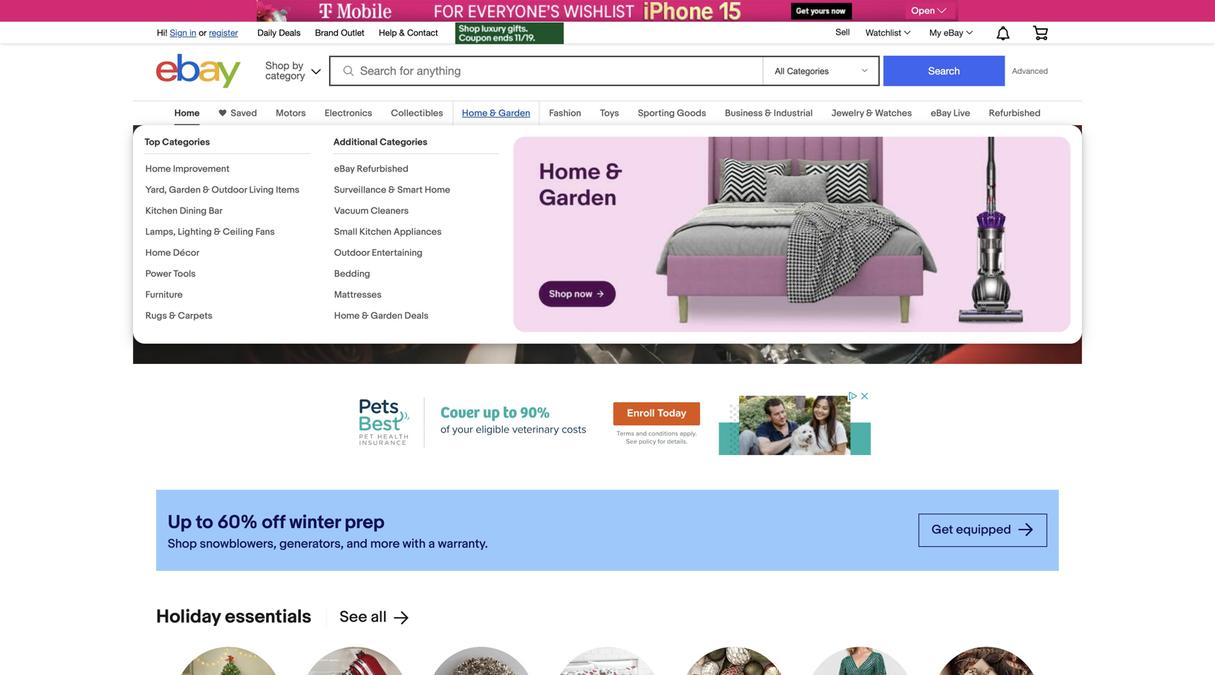 Task type: describe. For each thing, give the bounding box(es) containing it.
ebay for refurbished
[[334, 164, 355, 175]]

& for help & contact
[[399, 27, 405, 38]]

register
[[209, 27, 238, 38]]

or
[[199, 27, 207, 38]]

yard, garden & outdoor living items
[[145, 185, 300, 196]]

outlet
[[341, 27, 365, 38]]

electronics link
[[325, 108, 372, 119]]

engine
[[156, 226, 197, 242]]

see all
[[340, 608, 387, 627]]

Search for anything text field
[[331, 57, 760, 85]]

items
[[276, 185, 300, 196]]

additional
[[334, 137, 378, 148]]

get equipped link
[[919, 514, 1048, 547]]

holiday essentials link
[[156, 606, 312, 628]]

home for home décor
[[145, 247, 171, 259]]

hi! sign in or register
[[157, 27, 238, 38]]

your shopping cart image
[[1033, 26, 1049, 40]]

motors
[[276, 108, 306, 119]]

refurbished inside additional categories element
[[357, 164, 409, 175]]

ebay inside 'link'
[[944, 27, 964, 38]]

& down improvement
[[203, 185, 210, 196]]

sign in link
[[170, 27, 196, 38]]

holiday
[[156, 606, 221, 628]]

daily deals
[[258, 27, 301, 38]]

ebay live
[[931, 108, 971, 119]]

kitchen dining bar link
[[145, 205, 223, 217]]

& for home & garden
[[490, 108, 497, 119]]

industrial
[[774, 108, 813, 119]]

jewelry & watches
[[832, 108, 912, 119]]

small kitchen appliances link
[[334, 226, 442, 238]]

get equipped
[[932, 522, 1014, 537]]

appliances
[[394, 226, 442, 238]]

toys
[[600, 108, 619, 119]]

additional categories
[[334, 137, 428, 148]]

kitchen inside additional categories element
[[360, 226, 392, 238]]

lamps, lighting & ceiling fans
[[145, 226, 275, 238]]

with
[[403, 536, 426, 552]]

& for home & garden deals
[[362, 310, 369, 322]]

sporting goods
[[638, 108, 706, 119]]

improvement
[[173, 164, 230, 175]]

0 vertical spatial advertisement region
[[257, 0, 959, 22]]

shop by category banner
[[149, 18, 1059, 92]]

daily deals link
[[258, 25, 301, 41]]

décor
[[173, 247, 200, 259]]

surveillance & smart home link
[[334, 185, 450, 196]]

home for home improvement
[[145, 164, 171, 175]]

up to 60% off winter prep link
[[168, 511, 907, 535]]

advertisement region inside the keep your ride running smoothly main content
[[344, 390, 871, 455]]

sell link
[[830, 27, 857, 37]]

garden for home & garden deals
[[371, 310, 403, 322]]

advanced link
[[1005, 56, 1056, 85]]

smart
[[397, 185, 423, 196]]

yard,
[[145, 185, 167, 196]]

shop by category
[[266, 59, 305, 81]]

home décor link
[[145, 247, 200, 259]]

furniture link
[[145, 289, 183, 301]]

mounts.
[[200, 226, 249, 242]]

register link
[[209, 27, 238, 38]]

ebay for live
[[931, 108, 952, 119]]

snowblowers,
[[200, 536, 277, 552]]

kitchen inside top categories element
[[145, 205, 178, 217]]

sell
[[836, 27, 850, 37]]

collectibles link
[[391, 108, 443, 119]]

goods
[[677, 108, 706, 119]]

my ebay link
[[922, 24, 980, 41]]

prep
[[345, 512, 385, 534]]

ebay live link
[[931, 108, 971, 119]]

see
[[340, 608, 367, 627]]

collectibles
[[391, 108, 443, 119]]

surveillance & smart home
[[334, 185, 450, 196]]

heads,
[[317, 210, 357, 226]]

fashion link
[[549, 108, 581, 119]]

power tools link
[[145, 268, 196, 280]]

outdoor inside top categories element
[[212, 185, 247, 196]]

0 vertical spatial refurbished
[[989, 108, 1041, 119]]

rugs & carpets
[[145, 310, 213, 322]]

fashion
[[549, 108, 581, 119]]

warranty.
[[438, 536, 488, 552]]

saved
[[231, 108, 257, 119]]

shop for shop by category
[[266, 59, 290, 71]]

live
[[954, 108, 971, 119]]

bar
[[209, 205, 223, 217]]

winter
[[290, 512, 341, 534]]

account navigation
[[149, 18, 1059, 46]]

small kitchen appliances
[[334, 226, 442, 238]]

help & contact link
[[379, 25, 438, 41]]

business
[[725, 108, 763, 119]]

fans
[[256, 226, 275, 238]]

help
[[379, 27, 397, 38]]

shop now
[[169, 268, 227, 283]]

& for rugs & carpets
[[169, 310, 176, 322]]

your
[[229, 137, 285, 170]]

my
[[930, 27, 942, 38]]

categories for improvement
[[162, 137, 210, 148]]

business & industrial
[[725, 108, 813, 119]]

yard, garden & outdoor living items link
[[145, 185, 300, 196]]

mattresses link
[[334, 289, 382, 301]]



Task type: locate. For each thing, give the bounding box(es) containing it.
and up "small kitchen appliances" link
[[360, 210, 382, 226]]

entertaining
[[372, 247, 423, 259]]

1 vertical spatial shop
[[169, 268, 198, 283]]

home for home
[[174, 108, 200, 119]]

ebay right my
[[944, 27, 964, 38]]

1 vertical spatial garden
[[169, 185, 201, 196]]

outdoor entertaining
[[334, 247, 423, 259]]

ebay up surveillance
[[334, 164, 355, 175]]

1 horizontal spatial kitchen
[[360, 226, 392, 238]]

outdoor entertaining link
[[334, 247, 423, 259]]

refurbished down advanced
[[989, 108, 1041, 119]]

refurbished up the surveillance & smart home link
[[357, 164, 409, 175]]

home up top categories
[[174, 108, 200, 119]]

categories for refurbished
[[380, 137, 428, 148]]

rugs
[[145, 310, 167, 322]]

0 horizontal spatial deals
[[279, 27, 301, 38]]

surveillance
[[334, 185, 387, 196]]

refurbished
[[989, 108, 1041, 119], [357, 164, 409, 175]]

deals
[[279, 27, 301, 38], [405, 310, 429, 322]]

living
[[249, 185, 274, 196]]

1 vertical spatial advertisement region
[[344, 390, 871, 455]]

brand outlet
[[315, 27, 365, 38]]

garden inside top categories element
[[169, 185, 201, 196]]

60%
[[217, 512, 258, 534]]

top
[[145, 137, 160, 148]]

by
[[292, 59, 303, 71]]

lamps, lighting & ceiling fans link
[[145, 226, 275, 238]]

1 horizontal spatial categories
[[380, 137, 428, 148]]

& right jewelry
[[867, 108, 873, 119]]

up
[[168, 512, 192, 534]]

0 vertical spatial garden
[[499, 108, 531, 119]]

shop left by
[[266, 59, 290, 71]]

advertisement region
[[257, 0, 959, 22], [344, 390, 871, 455]]

deals inside account navigation
[[279, 27, 301, 38]]

and for winter
[[347, 536, 368, 552]]

garden up kitchen dining bar
[[169, 185, 201, 196]]

get the coupon image
[[456, 22, 564, 44]]

0 horizontal spatial kitchen
[[145, 205, 178, 217]]

business & industrial link
[[725, 108, 813, 119]]

1 categories from the left
[[162, 137, 210, 148]]

lamps,
[[145, 226, 176, 238]]

furniture
[[145, 289, 183, 301]]

& for jewelry & watches
[[867, 108, 873, 119]]

& down search for anything text field on the top of the page
[[490, 108, 497, 119]]

equipped
[[956, 522, 1012, 537]]

ebay left live
[[931, 108, 952, 119]]

and inside up to 60% off winter prep shop snowblowers, generators, and more with a warranty.
[[347, 536, 368, 552]]

home improvement link
[[145, 164, 230, 175]]

smoothly
[[259, 171, 378, 204]]

small
[[334, 226, 357, 238]]

0 vertical spatial shop
[[266, 59, 290, 71]]

contact
[[407, 27, 438, 38]]

home for home & garden deals
[[334, 310, 360, 322]]

shop inside shop by category
[[266, 59, 290, 71]]

see all link
[[326, 608, 410, 627]]

running
[[156, 171, 253, 204]]

1 vertical spatial and
[[347, 536, 368, 552]]

and inside keep your ride running smoothly discover engines, cylinder heads, and engine mounts.
[[360, 210, 382, 226]]

2 categories from the left
[[380, 137, 428, 148]]

now
[[201, 268, 224, 283]]

& left ceiling
[[214, 226, 221, 238]]

generators,
[[279, 536, 344, 552]]

shop down décor
[[169, 268, 198, 283]]

& inside account navigation
[[399, 27, 405, 38]]

keep your ride running smoothly main content
[[0, 92, 1216, 675]]

garden down mattresses in the left of the page
[[371, 310, 403, 322]]

None submit
[[884, 56, 1005, 86]]

open
[[912, 5, 935, 16]]

garden left fashion link
[[499, 108, 531, 119]]

vacuum cleaners
[[334, 205, 409, 217]]

1 horizontal spatial deals
[[405, 310, 429, 322]]

top categories element
[[145, 137, 310, 331]]

kitchen up outdoor entertaining link
[[360, 226, 392, 238]]

2 vertical spatial shop
[[168, 536, 197, 552]]

1 vertical spatial refurbished
[[357, 164, 409, 175]]

additional categories element
[[334, 137, 499, 331]]

jewelry & watches link
[[832, 108, 912, 119]]

home & garden - shop now image
[[514, 137, 1071, 332]]

categories up home improvement
[[162, 137, 210, 148]]

home
[[174, 108, 200, 119], [462, 108, 488, 119], [145, 164, 171, 175], [425, 185, 450, 196], [145, 247, 171, 259], [334, 310, 360, 322]]

0 vertical spatial deals
[[279, 27, 301, 38]]

cylinder
[[266, 210, 314, 226]]

1 vertical spatial outdoor
[[334, 247, 370, 259]]

top categories
[[145, 137, 210, 148]]

rugs & carpets link
[[145, 310, 213, 322]]

bedding
[[334, 268, 370, 280]]

motors link
[[276, 108, 306, 119]]

1 vertical spatial kitchen
[[360, 226, 392, 238]]

vacuum cleaners link
[[334, 205, 409, 217]]

brand outlet link
[[315, 25, 365, 41]]

essentials
[[225, 606, 312, 628]]

home right collectibles
[[462, 108, 488, 119]]

1 horizontal spatial garden
[[371, 310, 403, 322]]

& left smart
[[389, 185, 395, 196]]

sign
[[170, 27, 187, 38]]

power
[[145, 268, 171, 280]]

deals right daily at the left of the page
[[279, 27, 301, 38]]

home & garden
[[462, 108, 531, 119]]

keep your ride running smoothly discover engines, cylinder heads, and engine mounts.
[[156, 137, 382, 242]]

shop for shop now
[[169, 268, 198, 283]]

toys link
[[600, 108, 619, 119]]

none submit inside shop by category banner
[[884, 56, 1005, 86]]

keep
[[156, 137, 223, 170]]

1 vertical spatial deals
[[405, 310, 429, 322]]

kitchen up lamps,
[[145, 205, 178, 217]]

watchlist
[[866, 27, 902, 38]]

ride
[[291, 137, 341, 170]]

garden
[[499, 108, 531, 119], [169, 185, 201, 196], [371, 310, 403, 322]]

0 horizontal spatial garden
[[169, 185, 201, 196]]

electronics
[[325, 108, 372, 119]]

refurbished link
[[989, 108, 1041, 119]]

open button
[[906, 3, 956, 19]]

outdoor up 'bar'
[[212, 185, 247, 196]]

a
[[429, 536, 435, 552]]

ebay inside additional categories element
[[334, 164, 355, 175]]

garden inside additional categories element
[[371, 310, 403, 322]]

and down prep
[[347, 536, 368, 552]]

0 horizontal spatial categories
[[162, 137, 210, 148]]

ceiling
[[223, 226, 253, 238]]

shop
[[266, 59, 290, 71], [169, 268, 198, 283], [168, 536, 197, 552]]

categories down collectibles link
[[380, 137, 428, 148]]

1 horizontal spatial outdoor
[[334, 247, 370, 259]]

shop down up
[[168, 536, 197, 552]]

advanced
[[1013, 66, 1048, 76]]

ebay
[[944, 27, 964, 38], [931, 108, 952, 119], [334, 164, 355, 175]]

home décor
[[145, 247, 200, 259]]

home & garden deals link
[[334, 310, 429, 322]]

& right rugs
[[169, 310, 176, 322]]

deals down entertaining on the top left of the page
[[405, 310, 429, 322]]

vacuum
[[334, 205, 369, 217]]

and
[[360, 210, 382, 226], [347, 536, 368, 552]]

outdoor
[[212, 185, 247, 196], [334, 247, 370, 259]]

home up power at left top
[[145, 247, 171, 259]]

2 vertical spatial garden
[[371, 310, 403, 322]]

saved link
[[227, 108, 257, 119]]

outdoor inside additional categories element
[[334, 247, 370, 259]]

mattresses
[[334, 289, 382, 301]]

garden for home & garden
[[499, 108, 531, 119]]

0 vertical spatial and
[[360, 210, 382, 226]]

home up yard, at top
[[145, 164, 171, 175]]

& right business
[[765, 108, 772, 119]]

deals inside additional categories element
[[405, 310, 429, 322]]

& right the help
[[399, 27, 405, 38]]

to
[[196, 512, 213, 534]]

0 horizontal spatial refurbished
[[357, 164, 409, 175]]

brand
[[315, 27, 339, 38]]

help & contact
[[379, 27, 438, 38]]

shop inside up to 60% off winter prep shop snowblowers, generators, and more with a warranty.
[[168, 536, 197, 552]]

1 horizontal spatial refurbished
[[989, 108, 1041, 119]]

0 horizontal spatial outdoor
[[212, 185, 247, 196]]

home improvement
[[145, 164, 230, 175]]

& down mattresses link
[[362, 310, 369, 322]]

0 vertical spatial kitchen
[[145, 205, 178, 217]]

outdoor up "bedding"
[[334, 247, 370, 259]]

1 vertical spatial ebay
[[931, 108, 952, 119]]

off
[[262, 512, 285, 534]]

tools
[[173, 268, 196, 280]]

2 horizontal spatial garden
[[499, 108, 531, 119]]

kitchen dining bar
[[145, 205, 223, 217]]

0 vertical spatial ebay
[[944, 27, 964, 38]]

& for business & industrial
[[765, 108, 772, 119]]

home down mattresses in the left of the page
[[334, 310, 360, 322]]

category
[[266, 69, 305, 81]]

home right smart
[[425, 185, 450, 196]]

sporting
[[638, 108, 675, 119]]

bedding link
[[334, 268, 370, 280]]

0 vertical spatial outdoor
[[212, 185, 247, 196]]

and for smoothly
[[360, 210, 382, 226]]

dining
[[180, 205, 207, 217]]

&
[[399, 27, 405, 38], [490, 108, 497, 119], [765, 108, 772, 119], [867, 108, 873, 119], [203, 185, 210, 196], [389, 185, 395, 196], [214, 226, 221, 238], [169, 310, 176, 322], [362, 310, 369, 322]]

sporting goods link
[[638, 108, 706, 119]]

& for surveillance & smart home
[[389, 185, 395, 196]]

home & garden link
[[462, 108, 531, 119]]

2 vertical spatial ebay
[[334, 164, 355, 175]]

home for home & garden
[[462, 108, 488, 119]]

daily
[[258, 27, 277, 38]]



Task type: vqa. For each thing, say whether or not it's contained in the screenshot.
the bottommost 'a'
no



